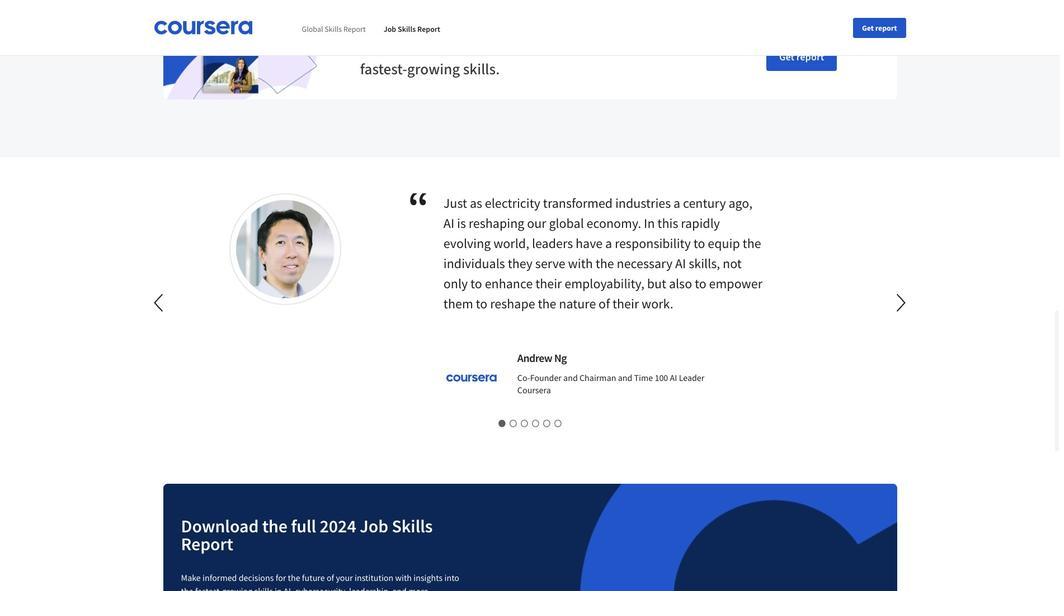 Task type: vqa. For each thing, say whether or not it's contained in the screenshot.
the what do you want to learn? text field
no



Task type: describe. For each thing, give the bounding box(es) containing it.
decisions
[[239, 573, 274, 584]]

as
[[470, 195, 482, 212]]

skills for job
[[398, 24, 416, 34]]

responsibility
[[615, 235, 691, 252]]

full
[[291, 516, 316, 538]]

leaders
[[532, 235, 573, 252]]

download the full 2024 job skills report
[[181, 516, 433, 556]]

cybersecurity,
[[295, 586, 347, 592]]

century
[[683, 195, 726, 212]]

in
[[644, 215, 655, 232]]

skills for global
[[325, 24, 342, 34]]

get report
[[862, 23, 897, 33]]

to right also
[[695, 275, 707, 292]]

institution
[[355, 573, 393, 584]]

the left the nature
[[538, 295, 556, 313]]

the up employability,
[[596, 255, 614, 272]]

download
[[181, 516, 259, 538]]

empower
[[709, 275, 763, 292]]

job inside download the full 2024 job skills report
[[360, 516, 388, 538]]

economy.
[[587, 215, 641, 232]]

ai,
[[284, 586, 293, 592]]

global
[[302, 24, 323, 34]]

to right them
[[476, 295, 488, 313]]

skills
[[254, 586, 273, 592]]

reshape
[[490, 295, 535, 313]]

1 vertical spatial their
[[613, 295, 639, 313]]

to down individuals
[[471, 275, 482, 292]]

only
[[444, 275, 468, 292]]

equip
[[708, 235, 740, 252]]

world,
[[494, 235, 529, 252]]

coursera logo image
[[154, 21, 253, 35]]

andrew ng image
[[236, 200, 335, 304]]

coursera wordmark logo full rgb image
[[444, 350, 500, 406]]

nature
[[559, 295, 596, 313]]

also
[[669, 275, 692, 292]]

have
[[576, 235, 603, 252]]

serve
[[535, 255, 566, 272]]

leadership,
[[349, 586, 391, 592]]

transformed
[[543, 195, 613, 212]]

but
[[647, 275, 666, 292]]

just
[[444, 195, 467, 212]]

chairman
[[580, 372, 616, 384]]

individuals
[[444, 255, 505, 272]]

ng
[[554, 351, 567, 365]]

not
[[723, 255, 742, 272]]

and inside make informed decisions for the future of your institution with insights into the fastest-growing skills in ai, cybersecurity, leadership, and more.
[[392, 586, 407, 592]]

time
[[634, 372, 653, 384]]

employability,
[[565, 275, 644, 292]]

the right equip
[[743, 235, 761, 252]]

your
[[336, 573, 353, 584]]

with inside make informed decisions for the future of your institution with insights into the fastest-growing skills in ai, cybersecurity, leadership, and more.
[[395, 573, 412, 584]]

2 horizontal spatial and
[[618, 372, 632, 384]]

2024
[[320, 516, 356, 538]]

future
[[302, 573, 325, 584]]

co-
[[517, 372, 530, 384]]

insights
[[414, 573, 443, 584]]

informed
[[203, 573, 237, 584]]

industries
[[615, 195, 671, 212]]

the down make
[[181, 586, 193, 592]]



Task type: locate. For each thing, give the bounding box(es) containing it.
skills
[[325, 24, 342, 34], [398, 24, 416, 34], [392, 516, 433, 538]]

the
[[743, 235, 761, 252], [596, 255, 614, 272], [538, 295, 556, 313], [262, 516, 288, 538], [288, 573, 300, 584], [181, 586, 193, 592]]

global skills report link
[[302, 24, 366, 34]]

they
[[508, 255, 533, 272]]

them
[[444, 295, 473, 313]]

make informed decisions for the future of your institution with insights into the fastest-growing skills in ai, cybersecurity, leadership, and more.
[[181, 573, 459, 592]]

0 horizontal spatial their
[[536, 275, 562, 292]]

this
[[658, 215, 678, 232]]

a up 'this'
[[674, 195, 680, 212]]

report inside download the full 2024 job skills report
[[181, 534, 233, 556]]

1 horizontal spatial their
[[613, 295, 639, 313]]

of
[[599, 295, 610, 313], [327, 573, 334, 584]]

0 vertical spatial of
[[599, 295, 610, 313]]

electricity
[[485, 195, 540, 212]]

2 vertical spatial ai
[[670, 372, 677, 384]]

report for job skills report
[[417, 24, 440, 34]]

our
[[527, 215, 546, 232]]

1 horizontal spatial with
[[568, 255, 593, 272]]

100
[[655, 372, 668, 384]]

just as electricity transformed industries a century ago, ai is reshaping our global economy. in this rapidly evolving world, leaders have a responsibility to equip the individuals they serve with the necessary ai skills, not only to enhance their employability, but also to empower them to reshape the nature of their work.
[[444, 195, 763, 313]]

report
[[875, 23, 897, 33]]

1 horizontal spatial a
[[674, 195, 680, 212]]

with
[[568, 255, 593, 272], [395, 573, 412, 584]]

of down employability,
[[599, 295, 610, 313]]

global skills report
[[302, 24, 366, 34]]

reshaping
[[469, 215, 524, 232]]

1 horizontal spatial of
[[599, 295, 610, 313]]

ai inside the co-founder and chairman and time 100 ai leader coursera
[[670, 372, 677, 384]]

0 horizontal spatial of
[[327, 573, 334, 584]]

0 horizontal spatial with
[[395, 573, 412, 584]]

0 vertical spatial a
[[674, 195, 680, 212]]

job skills report link
[[384, 24, 440, 34]]

0 vertical spatial ai
[[444, 215, 454, 232]]

ai up also
[[675, 255, 686, 272]]

1 horizontal spatial and
[[563, 372, 578, 384]]

of left your
[[327, 573, 334, 584]]

andrew ng
[[517, 351, 567, 365]]

to
[[694, 235, 705, 252], [471, 275, 482, 292], [695, 275, 707, 292], [476, 295, 488, 313]]

the up ai,
[[288, 573, 300, 584]]

get
[[862, 23, 874, 33]]

skills inside download the full 2024 job skills report
[[392, 516, 433, 538]]

enhance
[[485, 275, 533, 292]]

of inside make informed decisions for the future of your institution with insights into the fastest-growing skills in ai, cybersecurity, leadership, and more.
[[327, 573, 334, 584]]

andrew
[[517, 351, 552, 365]]

ai
[[444, 215, 454, 232], [675, 255, 686, 272], [670, 372, 677, 384]]

their down serve
[[536, 275, 562, 292]]

leader
[[679, 372, 705, 384]]

is
[[457, 215, 466, 232]]

a
[[674, 195, 680, 212], [605, 235, 612, 252]]

coursera
[[517, 385, 551, 396]]

the inside download the full 2024 job skills report
[[262, 516, 288, 538]]

work.
[[642, 295, 673, 313]]

global
[[549, 215, 584, 232]]

1 vertical spatial job
[[360, 516, 388, 538]]

skills,
[[689, 255, 720, 272]]

more.
[[409, 586, 430, 592]]

rapidly
[[681, 215, 720, 232]]

ai left is
[[444, 215, 454, 232]]

and
[[563, 372, 578, 384], [618, 372, 632, 384], [392, 586, 407, 592]]

the left full
[[262, 516, 288, 538]]

with inside just as electricity transformed industries a century ago, ai is reshaping our global economy. in this rapidly evolving world, leaders have a responsibility to equip the individuals they serve with the necessary ai skills, not only to enhance their employability, but also to empower them to reshape the nature of their work.
[[568, 255, 593, 272]]

growing
[[222, 586, 253, 592]]

report
[[344, 24, 366, 34], [417, 24, 440, 34], [181, 534, 233, 556]]

to down rapidly on the top right of the page
[[694, 235, 705, 252]]

necessary
[[617, 255, 673, 272]]

slides element
[[163, 418, 897, 430]]

0 horizontal spatial report
[[181, 534, 233, 556]]

into
[[444, 573, 459, 584]]

1 vertical spatial ai
[[675, 255, 686, 272]]

0 vertical spatial job
[[384, 24, 396, 34]]

their down employability,
[[613, 295, 639, 313]]

report for global skills report
[[344, 24, 366, 34]]

go to previous slide image
[[146, 290, 173, 317], [154, 294, 163, 312]]

and left more.
[[392, 586, 407, 592]]

2 horizontal spatial report
[[417, 24, 440, 34]]

in
[[275, 586, 282, 592]]

co-founder and chairman and time 100 ai leader coursera
[[517, 372, 705, 396]]

0 horizontal spatial and
[[392, 586, 407, 592]]

get report button
[[853, 18, 906, 38]]

ai right 100
[[670, 372, 677, 384]]

0 vertical spatial their
[[536, 275, 562, 292]]

0 vertical spatial with
[[568, 255, 593, 272]]

their
[[536, 275, 562, 292], [613, 295, 639, 313]]

founder
[[530, 372, 562, 384]]

of inside just as electricity transformed industries a century ago, ai is reshaping our global economy. in this rapidly evolving world, leaders have a responsibility to equip the individuals they serve with the necessary ai skills, not only to enhance their employability, but also to empower them to reshape the nature of their work.
[[599, 295, 610, 313]]

with up more.
[[395, 573, 412, 584]]

and left time
[[618, 372, 632, 384]]

for
[[276, 573, 286, 584]]

1 vertical spatial a
[[605, 235, 612, 252]]

ago,
[[729, 195, 753, 212]]

job
[[384, 24, 396, 34], [360, 516, 388, 538]]

1 horizontal spatial report
[[344, 24, 366, 34]]

1 vertical spatial of
[[327, 573, 334, 584]]

1 vertical spatial with
[[395, 573, 412, 584]]

job skills report
[[384, 24, 440, 34]]

go to next slide image
[[888, 290, 914, 317]]

0 horizontal spatial a
[[605, 235, 612, 252]]

evolving
[[444, 235, 491, 252]]

make
[[181, 573, 201, 584]]

and down ng
[[563, 372, 578, 384]]

fastest-
[[195, 586, 222, 592]]

a right have
[[605, 235, 612, 252]]

with down have
[[568, 255, 593, 272]]



